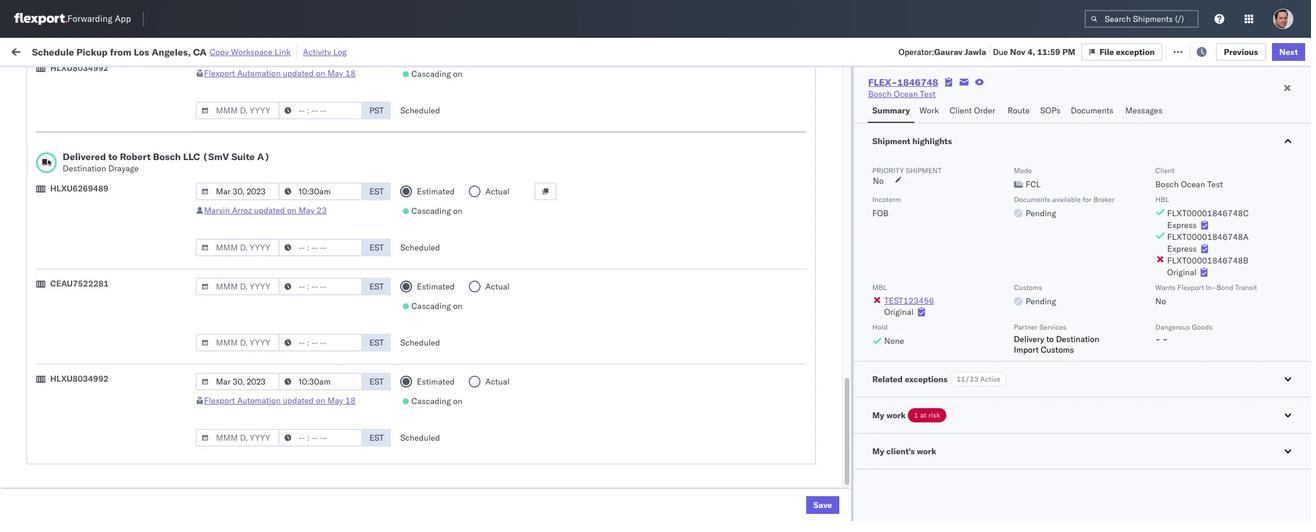 Task type: describe. For each thing, give the bounding box(es) containing it.
2023 for schedule pickup from los angeles, ca link corresponding to 11:59 pm pst, jan 12, 2023
[[320, 376, 341, 387]]

flex-1846748 for second schedule delivery appointment link from the top of the page
[[792, 194, 853, 205]]

4 hlxu6269489, from the top
[[952, 220, 1012, 231]]

netherlands
[[156, 428, 202, 438]]

3 ceau7522281, from the top
[[889, 194, 949, 205]]

fob
[[872, 208, 889, 219]]

1 mmm d, yyyy text field from the top
[[196, 102, 280, 119]]

est for 2nd mmm d, yyyy text field from the top of the page
[[369, 281, 384, 292]]

23, for netherlands
[[300, 428, 313, 439]]

documents available for broker
[[1014, 195, 1115, 204]]

pst, for confirm delivery link
[[266, 350, 284, 361]]

hlxu8034992 up documents available for broker
[[1014, 168, 1072, 179]]

1 lagerfeld from the left
[[653, 480, 688, 491]]

11:59 up arroz
[[230, 194, 253, 205]]

pm up the mbl/mawb numbers button
[[1063, 46, 1076, 57]]

los down drayage
[[111, 220, 125, 230]]

0 vertical spatial jawla
[[965, 46, 987, 57]]

0 horizontal spatial work
[[129, 46, 150, 56]]

2 est from the top
[[369, 242, 384, 253]]

gaurav for ceau7522281, hlxu6269489, hlxu8034992
[[1164, 194, 1190, 205]]

gaurav jawla for test123456
[[1164, 194, 1213, 205]]

schedule pickup from los angeles, ca button for 11:59 pm pst, dec 13, 2022
[[27, 271, 173, 284]]

3 schedule delivery appointment button from the top
[[27, 297, 145, 310]]

11:59 right due
[[1037, 46, 1061, 57]]

priority
[[872, 166, 904, 175]]

1 ceau7522281, from the top
[[889, 142, 949, 153]]

12:00 am pdt, aug 19, 2022
[[230, 116, 345, 127]]

schedule pickup from los angeles, ca button for 11:59 pm pdt, nov 4, 2022
[[27, 167, 173, 180]]

1 flexport automation updated on may 18 button from the top
[[204, 68, 356, 79]]

services
[[1040, 323, 1067, 332]]

clearance for 11:00 pm pst, nov 8, 2022
[[92, 246, 129, 256]]

28,
[[300, 480, 313, 491]]

message
[[159, 46, 192, 56]]

by:
[[43, 72, 54, 83]]

3 upload customs clearance documents link from the top
[[27, 479, 174, 491]]

uetu5238478 for 6:00 am pst, dec 24, 2022
[[952, 350, 1009, 361]]

3 clearance from the top
[[92, 480, 129, 490]]

choi
[[1201, 402, 1218, 413]]

1 account from the left
[[595, 480, 626, 491]]

pm for confirm pickup from los angeles, ca link
[[250, 324, 263, 335]]

work,
[[125, 73, 144, 82]]

4 resize handle column header from the left
[[514, 92, 528, 521]]

client order button
[[945, 100, 1003, 123]]

schedule pickup from los angeles, ca link for 11:59 pm pst, jan 12, 2023
[[27, 375, 173, 387]]

4:00
[[230, 324, 248, 335]]

copy
[[210, 46, 229, 57]]

11:59 pm pdt, nov 4, 2022 for omkar
[[230, 168, 339, 179]]

wants
[[1156, 283, 1176, 292]]

express for flxt00001846748a
[[1167, 244, 1197, 254]]

1 uetu5238478 from the top
[[952, 298, 1009, 309]]

1662119
[[817, 454, 853, 465]]

broker
[[1094, 195, 1115, 204]]

from for 11:59 pm pdt, nov 4, 2022
[[92, 168, 109, 178]]

bosch ocean test link
[[868, 88, 936, 100]]

1 cascading from the top
[[411, 69, 451, 79]]

pickup down hlxu6269489
[[64, 220, 90, 230]]

1 vertical spatial work
[[887, 410, 906, 421]]

abcdefg78456546 for 4:00 pm pst, dec 23, 2022
[[983, 324, 1062, 335]]

3 -- : -- -- text field from the top
[[279, 239, 363, 257]]

omkar for abcdefg78456546
[[1164, 324, 1189, 335]]

11:59 up 8:30 pm pst, jan 28, 2023
[[230, 454, 253, 465]]

8,
[[308, 246, 315, 257]]

4 ocean fcl from the top
[[440, 298, 481, 309]]

mbl/mawb
[[983, 95, 1024, 104]]

1 horizontal spatial my work
[[872, 410, 906, 421]]

1 -- : -- -- text field from the top
[[279, 102, 363, 119]]

status
[[65, 73, 86, 82]]

ocean fcl for 11:59 pm pst, jan 24, 2023
[[440, 454, 481, 465]]

schedule for schedule pickup from los angeles, ca link related to 11:59 pm pdt, nov 4, 2022
[[27, 168, 62, 178]]

route button
[[1003, 100, 1036, 123]]

deadline
[[230, 95, 259, 104]]

hlxu8034992 up mode
[[1014, 142, 1072, 153]]

destination inside partner services delivery to destination import customs
[[1056, 334, 1100, 345]]

3 flex-2130387 from the top
[[792, 480, 853, 491]]

clearance for 12:00 am pdt, aug 19, 2022
[[92, 116, 129, 126]]

from up work,
[[110, 46, 131, 58]]

bosch inside client bosch ocean test incoterm fob
[[1156, 179, 1179, 190]]

cascading on for ceau7522281
[[411, 301, 463, 312]]

1 est from the top
[[369, 186, 384, 197]]

0 vertical spatial may
[[328, 68, 343, 79]]

forwarding
[[67, 13, 112, 25]]

2 estimated from the top
[[417, 281, 455, 292]]

ready
[[91, 73, 112, 82]]

uetu5238478 for 4:00 pm pst, dec 23, 2022
[[952, 324, 1009, 335]]

ocean fcl for 11:59 pm pst, dec 13, 2022
[[440, 272, 481, 283]]

1 resize handle column header from the left
[[209, 92, 223, 521]]

hlxu8034992 down client bosch ocean test incoterm fob
[[1014, 220, 1072, 231]]

transit
[[1235, 283, 1257, 292]]

1 vertical spatial 23,
[[300, 402, 313, 413]]

1893174
[[817, 376, 853, 387]]

6 resize handle column header from the left
[[753, 92, 767, 521]]

filtered
[[12, 72, 41, 83]]

3 upload customs clearance documents from the top
[[27, 480, 174, 490]]

2 flexport automation updated on may 18 button from the top
[[204, 396, 356, 406]]

test123456 down ymluw236679313
[[983, 168, 1033, 179]]

log
[[333, 46, 347, 57]]

pdt, left aug
[[271, 116, 290, 127]]

bond
[[1217, 283, 1234, 292]]

express for flxt00001846748c
[[1167, 220, 1197, 231]]

batch
[[1245, 46, 1268, 56]]

fcl for 11:59 pm pst, jan 12, 2023
[[466, 376, 481, 387]]

operator:
[[899, 46, 934, 57]]

from for 11:59 pm pst, dec 13, 2022
[[92, 272, 109, 282]]

11:59 down the 6:00
[[230, 376, 253, 387]]

import inside partner services delivery to destination import customs
[[1014, 345, 1039, 355]]

hbl
[[1156, 195, 1169, 204]]

pst, down 11:59 pm pst, jan 24, 2023
[[265, 480, 283, 491]]

0 vertical spatial original
[[1167, 267, 1197, 278]]

flxt00001846748a
[[1167, 232, 1249, 242]]

app
[[115, 13, 131, 25]]

container numbers button
[[883, 93, 965, 105]]

11 resize handle column header from the left
[[1281, 92, 1295, 521]]

partner services delivery to destination import customs
[[1014, 323, 1100, 355]]

2 flexport automation updated on may 18 from the top
[[204, 396, 356, 406]]

filtered by:
[[12, 72, 54, 83]]

fcl for 8:30 pm pst, jan 23, 2023
[[466, 402, 481, 413]]

2 schedule delivery appointment link from the top
[[27, 193, 145, 205]]

1 lhuu7894563, uetu5238478 from the top
[[889, 298, 1009, 309]]

0 vertical spatial bosch ocean test
[[868, 89, 936, 99]]

to inside partner services delivery to destination import customs
[[1047, 334, 1054, 345]]

no inside wants flexport in-bond transit no
[[1156, 296, 1166, 307]]

1 11:59 pm pdt, nov 4, 2022 from the top
[[230, 142, 339, 153]]

shipment
[[906, 166, 942, 175]]

flex-1846748 for upload customs clearance documents link for 11:00 pm pst, nov 8, 2022
[[792, 246, 853, 257]]

9 resize handle column header from the left
[[1144, 92, 1158, 521]]

12,
[[306, 376, 318, 387]]

pst, for 4th schedule delivery appointment link from the top
[[265, 402, 283, 413]]

jan for 4th schedule delivery appointment link from the top
[[285, 402, 298, 413]]

11:59 down 11:00
[[230, 272, 253, 283]]

2 schedule pickup from los angeles, ca from the top
[[27, 220, 173, 230]]

previous button
[[1216, 43, 1267, 61]]

hlxu8034992 down mode
[[1014, 194, 1072, 205]]

test123456 down mbl
[[884, 296, 934, 306]]

2 integration from the left
[[628, 480, 669, 491]]

10 resize handle column header from the left
[[1238, 92, 1252, 521]]

from for 11:59 pm pst, jan 24, 2023
[[92, 454, 109, 464]]

delivery for first the schedule delivery appointment button from the bottom
[[64, 402, 95, 412]]

related
[[872, 374, 903, 385]]

route
[[1008, 105, 1030, 116]]

flex-1660288
[[792, 116, 853, 127]]

2 ceau7522281, from the top
[[889, 168, 949, 179]]

schedule for 4th schedule delivery appointment link from the top
[[27, 402, 62, 412]]

jan for 11:59 pm pst, jan 24, 2023 schedule pickup from los angeles, ca link
[[290, 454, 304, 465]]

7 resize handle column header from the left
[[869, 92, 883, 521]]

sops
[[1041, 105, 1061, 116]]

snoozed : no
[[247, 73, 289, 82]]

forwarding app
[[67, 13, 131, 25]]

hlxu8034992 down confirm delivery button
[[50, 374, 109, 384]]

1 schedule delivery appointment link from the top
[[27, 141, 145, 153]]

due nov 4, 11:59 pm
[[993, 46, 1076, 57]]

dec for 24,
[[286, 350, 301, 361]]

pdt, up marvin arroz updated on may 23
[[270, 168, 289, 179]]

save
[[814, 500, 832, 511]]

1 vertical spatial my
[[872, 410, 884, 421]]

1 vertical spatial for
[[1083, 195, 1092, 204]]

0 vertical spatial no
[[280, 73, 289, 82]]

schedule for fourth schedule delivery appointment link from the bottom of the page
[[27, 142, 62, 152]]

agent
[[1270, 402, 1292, 413]]

2 schedule delivery appointment button from the top
[[27, 193, 145, 206]]

upload customs clearance documents link for 11:00 pm pst, nov 8, 2022
[[27, 245, 174, 257]]

hlxu8034992 up workitem button
[[50, 63, 109, 73]]

4 schedule delivery appointment button from the top
[[27, 401, 145, 414]]

2 abcdefg78456546 from the top
[[983, 298, 1062, 309]]

1 karl from the left
[[635, 480, 651, 491]]

bosch inside delivered to robert bosch llc (smv suite a) destination drayage
[[153, 151, 181, 163]]

summary button
[[868, 100, 915, 123]]

1
[[914, 411, 919, 420]]

lhuu7894563, for 4:00 pm pst, dec 23, 2022
[[889, 324, 950, 335]]

schedule for 11:59 pm pst, dec 13, 2022 schedule pickup from los angeles, ca link
[[27, 272, 62, 282]]

cascading for ceau7522281
[[411, 301, 451, 312]]

2 lagerfeld from the left
[[747, 480, 782, 491]]

dangerous goods - -
[[1156, 323, 1213, 345]]

pickup for 11:59 pm pst, jan 24, 2023
[[64, 454, 90, 464]]

jan for schedule pickup from rotterdam, netherlands link
[[285, 428, 298, 439]]

ocean fcl for 8:30 pm pst, jan 23, 2023
[[440, 402, 481, 413]]

llc
[[183, 151, 200, 163]]

next
[[1280, 46, 1298, 57]]

6:00 am pst, dec 24, 2022
[[230, 350, 339, 361]]

pst, for confirm pickup from los angeles, ca link
[[265, 324, 283, 335]]

bosch ocean test for omkar savant
[[534, 168, 602, 179]]

test123456 down client bosch ocean test incoterm fob
[[983, 220, 1033, 231]]

0 vertical spatial flexport
[[204, 68, 235, 79]]

4 scheduled from the top
[[400, 433, 440, 443]]

2 schedule pickup from los angeles, ca button from the top
[[27, 219, 173, 232]]

active
[[981, 375, 1001, 384]]

documents button
[[1066, 100, 1121, 123]]

schedule pickup from rotterdam, netherlands button
[[27, 427, 202, 440]]

maeu9736123
[[983, 376, 1043, 387]]

los for 11:59 pm pst, jan 12, 2023
[[111, 376, 125, 386]]

pst, for upload customs clearance documents link for 11:00 pm pst, nov 8, 2022
[[270, 246, 288, 257]]

may for hlxu8034992
[[328, 396, 343, 406]]

1 horizontal spatial no
[[873, 176, 884, 186]]

previous
[[1224, 46, 1258, 57]]

partner
[[1014, 323, 1038, 332]]

available
[[1053, 195, 1081, 204]]

3 scheduled from the top
[[400, 338, 440, 348]]

4 ceau7522281, from the top
[[889, 220, 949, 231]]

delivery for second the schedule delivery appointment button from the bottom
[[64, 298, 95, 308]]

abcd1234560
[[889, 454, 947, 465]]

jan left 28,
[[285, 480, 298, 491]]

pdt, right the 'a)'
[[270, 142, 289, 153]]

schedule pickup from los angeles, ca for 11:59 pm pst, jan 12, 2023
[[27, 376, 173, 386]]

delivered
[[63, 151, 106, 163]]

copy workspace link button
[[210, 46, 291, 57]]

hlxu6269489, for second schedule delivery appointment link from the top of the page
[[952, 194, 1012, 205]]

flex-2130387 for schedule delivery appointment
[[792, 402, 853, 413]]

2 -- : -- -- text field from the top
[[279, 183, 363, 200]]

workitem
[[13, 95, 44, 104]]

los up status : ready for work, blocked, in progress
[[134, 46, 149, 58]]

23, for angeles,
[[303, 324, 316, 335]]

mbl/mawb numbers
[[983, 95, 1055, 104]]

1 cascading on from the top
[[411, 69, 463, 79]]

actual for flexport automation updated on may 18
[[485, 377, 510, 387]]

2 1889466 from the top
[[817, 298, 853, 309]]

11:59 left the 'a)'
[[230, 142, 253, 153]]

2 schedule pickup from los angeles, ca link from the top
[[27, 219, 173, 231]]

3 schedule delivery appointment link from the top
[[27, 297, 145, 309]]

omkar for test123456
[[1164, 168, 1189, 179]]

confirm delivery
[[27, 350, 90, 360]]

dec for 23,
[[285, 324, 301, 335]]

0 vertical spatial my work
[[12, 43, 64, 59]]

order
[[974, 105, 996, 116]]

0 horizontal spatial work
[[34, 43, 64, 59]]

summary
[[872, 105, 910, 116]]

appointment for 4th schedule delivery appointment link from the top
[[97, 402, 145, 412]]

none
[[884, 336, 904, 346]]

0 horizontal spatial for
[[113, 73, 123, 82]]

schedule pickup from los angeles, ca for 11:59 pm pdt, nov 4, 2022
[[27, 168, 173, 178]]

confirm delivery link
[[27, 349, 90, 361]]

1 scheduled from the top
[[400, 105, 440, 116]]

1 lhuu7894563, from the top
[[889, 298, 950, 309]]

mbl/mawb numbers button
[[977, 93, 1146, 105]]

from down hlxu6269489
[[92, 220, 109, 230]]

ceau7522281, hlxu6269489, hlxu8034992 for second schedule delivery appointment link from the top of the page
[[889, 194, 1072, 205]]

778
[[218, 46, 233, 56]]

1 schedule delivery appointment button from the top
[[27, 141, 145, 154]]

automation for second flexport automation updated on may 18 button from the bottom
[[237, 68, 281, 79]]

sops button
[[1036, 100, 1066, 123]]

delivery inside partner services delivery to destination import customs
[[1014, 334, 1044, 345]]

cascading on for hlxu6269489
[[411, 206, 463, 216]]

from for 4:00 pm pst, dec 23, 2022
[[87, 324, 105, 334]]

0 vertical spatial my
[[12, 43, 31, 59]]

2 flex-1889466 from the top
[[792, 298, 853, 309]]

confirm for confirm pickup from los angeles, ca
[[27, 324, 57, 334]]

jawla for ceau7522281, hlxu6269489, hlxu8034992
[[1192, 194, 1213, 205]]

(smv
[[202, 151, 229, 163]]

los for 11:59 pm pdt, nov 4, 2022
[[111, 168, 125, 178]]

from for 8:30 pm pst, jan 23, 2023
[[92, 428, 109, 438]]

pickup for 11:59 pm pst, jan 12, 2023
[[64, 376, 90, 386]]

2 account from the left
[[689, 480, 720, 491]]

schedule delivery appointment for second schedule delivery appointment link from the top of the page
[[27, 194, 145, 204]]

snoozed
[[247, 73, 275, 82]]

pending for customs
[[1026, 296, 1056, 307]]

6:00
[[230, 350, 248, 361]]

upload customs clearance documents link for 12:00 am pdt, aug 19, 2022
[[27, 115, 174, 127]]

fcl for 11:59 pm pst, jan 24, 2023
[[466, 454, 481, 465]]

activity log button
[[303, 45, 347, 59]]

maeu9408431 for schedule pickup from rotterdam, netherlands
[[983, 428, 1043, 439]]

schedule for 2nd schedule delivery appointment link from the bottom of the page
[[27, 298, 62, 308]]

2 integration test account - karl lagerfeld from the left
[[628, 480, 782, 491]]

4 -- : -- -- text field from the top
[[279, 429, 363, 447]]

pickup up ready
[[76, 46, 108, 58]]

upload customs clearance documents button for 11:00 pm pst, nov 8, 2022
[[27, 245, 174, 258]]

1 vertical spatial original
[[884, 307, 914, 317]]

maeu9408431 for schedule delivery appointment
[[983, 402, 1043, 413]]

exceptions
[[905, 374, 948, 385]]

pickup for 11:59 pm pst, dec 13, 2022
[[64, 272, 90, 282]]

import work
[[100, 46, 150, 56]]

due
[[993, 46, 1008, 57]]

workspace
[[231, 46, 273, 57]]

test123456 down mode
[[983, 194, 1033, 205]]

customs for upload customs clearance documents link for 11:00 pm pst, nov 8, 2022
[[56, 246, 89, 256]]



Task type: vqa. For each thing, say whether or not it's contained in the screenshot.
first 'Hlxu8034992' from the bottom
no



Task type: locate. For each thing, give the bounding box(es) containing it.
23, up 6:00 am pst, dec 24, 2022
[[303, 324, 316, 335]]

nov for second schedule delivery appointment link from the top of the page
[[291, 194, 306, 205]]

pickup inside 'button'
[[60, 324, 85, 334]]

8:30 pm pst, jan 23, 2023 for schedule delivery appointment
[[230, 402, 336, 413]]

1 vertical spatial destination
[[1056, 334, 1100, 345]]

numbers inside button
[[1026, 95, 1055, 104]]

5 mmm d, yyyy text field from the top
[[196, 429, 280, 447]]

0 horizontal spatial at
[[235, 46, 243, 56]]

1 vertical spatial client
[[1156, 166, 1175, 175]]

: left ready
[[86, 73, 88, 82]]

documents for 12:00 am pdt, aug 19, 2022's upload customs clearance documents link
[[132, 116, 174, 126]]

ca for 11:59 pm pst, dec 13, 2022
[[162, 272, 173, 282]]

-- : -- -- text field up 13,
[[279, 239, 363, 257]]

2 11:59 pm pdt, nov 4, 2022 from the top
[[230, 168, 339, 179]]

1 vertical spatial -- : -- -- text field
[[279, 334, 363, 352]]

2 -- : -- -- text field from the top
[[279, 334, 363, 352]]

upload customs clearance documents button for 12:00 am pdt, aug 19, 2022
[[27, 115, 174, 128]]

2 scheduled from the top
[[400, 242, 440, 253]]

0 vertical spatial upload customs clearance documents
[[27, 116, 174, 126]]

1 vertical spatial jawla
[[1192, 116, 1213, 127]]

0 horizontal spatial vandelay
[[534, 454, 568, 465]]

from for 11:59 pm pst, jan 12, 2023
[[92, 376, 109, 386]]

1 integration from the left
[[534, 480, 575, 491]]

7 ocean fcl from the top
[[440, 454, 481, 465]]

2 vertical spatial work
[[917, 446, 936, 457]]

jawla left due
[[965, 46, 987, 57]]

appointment up schedule pickup from rotterdam, netherlands
[[97, 402, 145, 412]]

4 schedule pickup from los angeles, ca button from the top
[[27, 375, 173, 388]]

1 vertical spatial confirm
[[27, 350, 57, 360]]

schedule delivery appointment link up schedule pickup from rotterdam, netherlands
[[27, 401, 145, 413]]

2 clearance from the top
[[92, 246, 129, 256]]

delivered to robert bosch llc (smv suite a) destination drayage
[[63, 151, 270, 174]]

abcdefg78456546 for 11:59 pm pst, dec 13, 2022
[[983, 272, 1062, 283]]

2023 up 8:30 pm pst, jan 28, 2023
[[320, 454, 341, 465]]

-- : -- -- text field
[[279, 102, 363, 119], [279, 183, 363, 200], [279, 239, 363, 257], [279, 429, 363, 447]]

0 vertical spatial for
[[113, 73, 123, 82]]

1 vertical spatial omkar
[[1164, 324, 1189, 335]]

2 vertical spatial estimated
[[417, 377, 455, 387]]

1 flex-1889466 from the top
[[792, 272, 853, 283]]

0 horizontal spatial destination
[[63, 163, 106, 174]]

savant for test123456
[[1191, 168, 1216, 179]]

11:59 down suite
[[230, 168, 253, 179]]

schedule pickup from los angeles, ca link down 'delivered'
[[27, 167, 173, 179]]

may down 11:59 pm pst, jan 12, 2023
[[328, 396, 343, 406]]

0 vertical spatial flexport automation updated on may 18 button
[[204, 68, 356, 79]]

ceau7522281, down shipment on the right top of the page
[[889, 194, 949, 205]]

documents inside documents button
[[1071, 105, 1114, 116]]

appointment for second schedule delivery appointment link from the top of the page
[[97, 194, 145, 204]]

2 vertical spatial updated
[[283, 396, 314, 406]]

am right 12:00
[[255, 116, 269, 127]]

omkar savant for test123456
[[1164, 168, 1216, 179]]

pdt,
[[271, 116, 290, 127], [270, 142, 289, 153], [270, 168, 289, 179], [270, 194, 289, 205]]

customs for 12:00 am pdt, aug 19, 2022's upload customs clearance documents link
[[56, 116, 89, 126]]

pm for schedule pickup from rotterdam, netherlands link
[[250, 428, 263, 439]]

2 omkar from the top
[[1164, 324, 1189, 335]]

1 horizontal spatial lagerfeld
[[747, 480, 782, 491]]

3 schedule pickup from los angeles, ca link from the top
[[27, 271, 173, 283]]

jan left 12,
[[290, 376, 304, 387]]

1 vertical spatial 24,
[[306, 454, 318, 465]]

0 horizontal spatial original
[[884, 307, 914, 317]]

track
[[301, 46, 321, 56]]

5 est from the top
[[369, 377, 384, 387]]

activity
[[303, 46, 331, 57]]

pm down 6:00 am pst, dec 24, 2022
[[255, 376, 268, 387]]

4:00 pm pst, dec 23, 2022
[[230, 324, 338, 335]]

message (0)
[[159, 46, 208, 56]]

in-
[[1206, 283, 1217, 292]]

pst, for schedule pickup from los angeles, ca link corresponding to 11:59 pm pst, jan 12, 2023
[[270, 376, 288, 387]]

nov for fourth schedule delivery appointment link from the bottom of the page
[[291, 142, 306, 153]]

3 flex-1889466 from the top
[[792, 324, 853, 335]]

flex-1889466
[[792, 272, 853, 283], [792, 298, 853, 309], [792, 324, 853, 335], [792, 350, 853, 361]]

flexport. image
[[14, 13, 67, 25]]

0 vertical spatial maeu9408431
[[983, 402, 1043, 413]]

: for snoozed
[[275, 73, 277, 82]]

1 vertical spatial gvcu5265864
[[889, 428, 947, 439]]

pst, down the 11:00 pm pst, nov 8, 2022
[[270, 272, 288, 283]]

jaehyung
[[1164, 402, 1198, 413]]

flxt00001846748b
[[1167, 255, 1249, 266]]

1 vertical spatial flexport automation updated on may 18 button
[[204, 396, 356, 406]]

0 horizontal spatial karl
[[635, 480, 651, 491]]

1 vertical spatial upload customs clearance documents button
[[27, 245, 174, 258]]

1 appointment from the top
[[97, 142, 145, 152]]

1 horizontal spatial work
[[920, 105, 939, 116]]

pickup inside button
[[64, 428, 90, 438]]

1 vandelay from the left
[[534, 454, 568, 465]]

my
[[12, 43, 31, 59], [872, 410, 884, 421], [872, 446, 884, 457]]

1 : from the left
[[86, 73, 88, 82]]

1 gaurav jawla from the top
[[1164, 116, 1213, 127]]

status : ready for work, blocked, in progress
[[65, 73, 215, 82]]

action
[[1270, 46, 1296, 56]]

1 vertical spatial no
[[873, 176, 884, 186]]

ocean fcl for 11:00 pm pst, nov 8, 2022
[[440, 246, 481, 257]]

schedule pickup from los angeles, ca link for 11:59 pm pdt, nov 4, 2022
[[27, 167, 173, 179]]

flex-2130387 up flex-1662119
[[792, 428, 853, 439]]

0 vertical spatial gaurav
[[934, 46, 963, 57]]

delivery for 2nd the schedule delivery appointment button from the top
[[64, 194, 95, 204]]

2 vertical spatial may
[[328, 396, 343, 406]]

upload customs clearance documents down workitem button
[[27, 116, 174, 126]]

1846748
[[897, 76, 939, 88], [817, 142, 853, 153], [817, 168, 853, 179], [817, 194, 853, 205], [817, 220, 853, 231], [817, 246, 853, 257]]

maeu9408431
[[983, 402, 1043, 413], [983, 428, 1043, 439]]

0 vertical spatial client
[[950, 105, 972, 116]]

upload customs clearance documents for 12:00
[[27, 116, 174, 126]]

customs inside partner services delivery to destination import customs
[[1041, 345, 1074, 355]]

omkar savant up hbl
[[1164, 168, 1216, 179]]

2 vertical spatial flexport
[[204, 396, 235, 406]]

ocean fcl for 11:59 pm pst, jan 12, 2023
[[440, 376, 481, 387]]

11:59 pm pdt, nov 4, 2022
[[230, 142, 339, 153], [230, 168, 339, 179], [230, 194, 339, 205]]

2 upload from the top
[[27, 246, 54, 256]]

pm up the marvin arroz updated on may 23 button
[[255, 194, 268, 205]]

bosch ocean test
[[868, 89, 936, 99], [534, 168, 602, 179], [534, 194, 602, 205]]

pm down the 'a)'
[[255, 168, 268, 179]]

documents for 3rd upload customs clearance documents link from the top of the page
[[132, 480, 174, 490]]

automation down workspace
[[237, 68, 281, 79]]

schedule for schedule pickup from los angeles, ca link corresponding to 11:59 pm pst, jan 12, 2023
[[27, 376, 62, 386]]

flexport automation updated on may 18
[[204, 68, 356, 79], [204, 396, 356, 406]]

flex-2130384 button
[[773, 503, 856, 520], [773, 503, 856, 520]]

schedule delivery appointment link down ceau7522281
[[27, 297, 145, 309]]

import
[[100, 46, 127, 56], [1014, 345, 1039, 355]]

my work left 1
[[872, 410, 906, 421]]

risk right 778 on the left of page
[[245, 46, 259, 56]]

pm for fourth schedule delivery appointment link from the bottom of the page
[[255, 142, 268, 153]]

client inside button
[[950, 105, 972, 116]]

1 upload from the top
[[27, 116, 54, 126]]

clearance down schedule pickup from rotterdam, netherlands button
[[92, 480, 129, 490]]

1 hlxu6269489, from the top
[[952, 142, 1012, 153]]

2 mmm d, yyyy text field from the top
[[196, 278, 280, 296]]

savant
[[1191, 168, 1216, 179], [1191, 324, 1216, 335]]

abcdefg78456546 for 6:00 am pst, dec 24, 2022
[[983, 350, 1062, 361]]

1889466
[[817, 272, 853, 283], [817, 298, 853, 309], [817, 324, 853, 335], [817, 350, 853, 361]]

fcl for 11:59 pm pst, dec 13, 2022
[[466, 272, 481, 283]]

2 actual from the top
[[485, 281, 510, 292]]

gvcu5265864 for schedule delivery appointment
[[889, 402, 947, 413]]

no
[[280, 73, 289, 82], [873, 176, 884, 186], [1156, 296, 1166, 307]]

nov for upload customs clearance documents link for 11:00 pm pst, nov 8, 2022
[[290, 246, 306, 257]]

1 vertical spatial at
[[920, 411, 927, 420]]

flex-1846748 for schedule pickup from los angeles, ca link related to 11:59 pm pdt, nov 4, 2022
[[792, 168, 853, 179]]

pm right 4:00 at the left bottom
[[250, 324, 263, 335]]

pending
[[1026, 208, 1056, 219], [1026, 296, 1056, 307]]

0 vertical spatial work
[[34, 43, 64, 59]]

23, down 12,
[[300, 402, 313, 413]]

ceau7522281, down fob
[[889, 220, 949, 231]]

pm down the 11:00 pm pst, nov 8, 2022
[[255, 272, 268, 283]]

schedule pickup from los angeles, ca button for 11:59 pm pst, jan 12, 2023
[[27, 375, 173, 388]]

pst,
[[270, 246, 288, 257], [270, 272, 288, 283], [265, 324, 283, 335], [266, 350, 284, 361], [270, 376, 288, 387], [265, 402, 283, 413], [265, 428, 283, 439], [270, 454, 288, 465], [265, 480, 283, 491]]

customs
[[56, 116, 89, 126], [56, 246, 89, 256], [1014, 283, 1043, 292], [1041, 345, 1074, 355], [56, 480, 89, 490]]

my work up filtered by:
[[12, 43, 64, 59]]

1 savant from the top
[[1191, 168, 1216, 179]]

2130387 up save 'button'
[[817, 480, 853, 491]]

0 vertical spatial import
[[100, 46, 127, 56]]

1 confirm from the top
[[27, 324, 57, 334]]

3 mmm d, yyyy text field from the top
[[196, 334, 280, 352]]

4 mmm d, yyyy text field from the top
[[196, 373, 280, 391]]

risk right 1
[[929, 411, 940, 420]]

upload customs clearance documents button up ceau7522281
[[27, 245, 174, 258]]

am for pdt,
[[255, 116, 269, 127]]

pending for documents available for broker
[[1026, 208, 1056, 219]]

5 schedule pickup from los angeles, ca from the top
[[27, 454, 173, 464]]

3 8:30 from the top
[[230, 480, 248, 491]]

schedule delivery appointment button
[[27, 141, 145, 154], [27, 193, 145, 206], [27, 297, 145, 310], [27, 401, 145, 414]]

1 horizontal spatial import
[[1014, 345, 1039, 355]]

3 resize handle column header from the left
[[420, 92, 434, 521]]

operator: gaurav jawla
[[899, 46, 987, 57]]

schedule pickup from rotterdam, netherlands
[[27, 428, 202, 438]]

1 vertical spatial upload
[[27, 246, 54, 256]]

mode
[[1014, 166, 1032, 175]]

ceau7522281, hlxu6269489, hlxu8034992 for fourth schedule delivery appointment link from the bottom of the page
[[889, 142, 1072, 153]]

los inside 'button'
[[107, 324, 120, 334]]

3 11:59 pm pdt, nov 4, 2022 from the top
[[230, 194, 339, 205]]

8:30 for schedule delivery appointment
[[230, 402, 248, 413]]

2023
[[320, 376, 341, 387], [315, 402, 336, 413], [315, 428, 336, 439], [320, 454, 341, 465], [315, 480, 336, 491]]

schedule delivery appointment up hlxu6269489
[[27, 142, 145, 152]]

3 schedule delivery appointment from the top
[[27, 298, 145, 308]]

6 ocean fcl from the top
[[440, 402, 481, 413]]

MMM D, YYYY text field
[[196, 102, 280, 119], [196, 278, 280, 296], [196, 334, 280, 352], [196, 373, 280, 391], [196, 429, 280, 447]]

from down schedule pickup from rotterdam, netherlands button
[[92, 454, 109, 464]]

2 vertical spatial -- : -- -- text field
[[279, 373, 363, 391]]

save button
[[806, 497, 839, 514]]

los right ceau7522281
[[111, 272, 125, 282]]

import down partner
[[1014, 345, 1039, 355]]

for
[[113, 73, 123, 82], [1083, 195, 1092, 204]]

2023 for 11:59 pm pst, jan 24, 2023 schedule pickup from los angeles, ca link
[[320, 454, 341, 465]]

container numbers
[[889, 95, 951, 104]]

2 vertical spatial lhuu7894563,
[[889, 350, 950, 361]]

1 vertical spatial 18
[[345, 396, 356, 406]]

2 8:30 pm pst, jan 23, 2023 from the top
[[230, 428, 336, 439]]

2 hlxu6269489, from the top
[[952, 168, 1012, 179]]

4 flex-1889466 from the top
[[792, 350, 853, 361]]

2 vertical spatial clearance
[[92, 480, 129, 490]]

pm up 8:30 pm pst, jan 28, 2023
[[255, 454, 268, 465]]

1 vertical spatial updated
[[254, 205, 285, 216]]

updated for hlxu6269489
[[254, 205, 285, 216]]

4 schedule pickup from los angeles, ca link from the top
[[27, 375, 173, 387]]

0 vertical spatial 8:30 pm pst, jan 23, 2023
[[230, 402, 336, 413]]

upload for 11:00 pm pst, nov 8, 2022
[[27, 246, 54, 256]]

pst, for 11:59 pm pst, dec 13, 2022 schedule pickup from los angeles, ca link
[[270, 272, 288, 283]]

file
[[1109, 46, 1123, 56], [1100, 46, 1114, 57]]

flex-1889466 for 4:00 pm pst, dec 23, 2022
[[792, 324, 853, 335]]

hlxu6269489, for fourth schedule delivery appointment link from the bottom of the page
[[952, 142, 1012, 153]]

13,
[[308, 272, 321, 283]]

3 upload from the top
[[27, 480, 54, 490]]

clearance down workitem button
[[92, 116, 129, 126]]

pickup down schedule pickup from rotterdam, netherlands button
[[64, 454, 90, 464]]

2 8:30 from the top
[[230, 428, 248, 439]]

at for 778
[[235, 46, 243, 56]]

(0)
[[192, 46, 208, 56]]

schedule pickup from los angeles, ca link for 11:59 pm pst, jan 24, 2023
[[27, 453, 173, 465]]

flexport automation updated on may 18 button down link
[[204, 68, 356, 79]]

import work button
[[96, 38, 155, 64]]

snooze
[[389, 95, 413, 104]]

2 vertical spatial my
[[872, 446, 884, 457]]

confirm
[[27, 324, 57, 334], [27, 350, 57, 360]]

mmm d, yyyy text field down arroz
[[196, 239, 280, 257]]

schedule pickup from los angeles, ca link down schedule pickup from rotterdam, netherlands button
[[27, 453, 173, 465]]

0 horizontal spatial client
[[950, 105, 972, 116]]

integration test account - karl lagerfeld down the vandelay west
[[534, 480, 688, 491]]

integration
[[534, 480, 575, 491], [628, 480, 669, 491]]

shipment
[[872, 136, 911, 147]]

flexport automation updated on may 18 down link
[[204, 68, 356, 79]]

0 vertical spatial omkar savant
[[1164, 168, 1216, 179]]

delivery for confirm delivery button
[[60, 350, 90, 360]]

client left order
[[950, 105, 972, 116]]

est for 2nd mmm d, yyyy text field from the bottom
[[369, 377, 384, 387]]

clearance
[[92, 116, 129, 126], [92, 246, 129, 256], [92, 480, 129, 490]]

8:30 for schedule pickup from rotterdam, netherlands
[[230, 428, 248, 439]]

24, up 12,
[[303, 350, 316, 361]]

1 vertical spatial estimated
[[417, 281, 455, 292]]

24,
[[303, 350, 316, 361], [306, 454, 318, 465]]

work
[[34, 43, 64, 59], [887, 410, 906, 421], [917, 446, 936, 457]]

pm for second schedule delivery appointment link from the top of the page
[[255, 194, 268, 205]]

schedule pickup from los angeles, ca button down 'delivered'
[[27, 167, 173, 180]]

1 omkar from the top
[[1164, 168, 1189, 179]]

original down test123456 button
[[884, 307, 914, 317]]

1 horizontal spatial numbers
[[1026, 95, 1055, 104]]

container
[[889, 95, 920, 104]]

3 lhuu7894563, from the top
[[889, 350, 950, 361]]

3 2130387 from the top
[[817, 480, 853, 491]]

lhuu7894563, uetu5238478 for 4:00 pm pst, dec 23, 2022
[[889, 324, 1009, 335]]

1 vertical spatial mmm d, yyyy text field
[[196, 239, 280, 257]]

work up by:
[[34, 43, 64, 59]]

may for hlxu6269489
[[299, 205, 315, 216]]

flex-2130387 up save 'button'
[[792, 480, 853, 491]]

los for 4:00 pm pst, dec 23, 2022
[[107, 324, 120, 334]]

schedule pickup from los angeles, ca link up confirm pickup from los angeles, ca link
[[27, 271, 173, 283]]

lhuu7894563, uetu5238478 for 6:00 am pst, dec 24, 2022
[[889, 350, 1009, 361]]

pm right suite
[[255, 142, 268, 153]]

1 vertical spatial omkar savant
[[1164, 324, 1216, 335]]

schedule delivery appointment button up schedule pickup from rotterdam, netherlands
[[27, 401, 145, 414]]

1 flex-2130387 from the top
[[792, 402, 853, 413]]

batch action button
[[1226, 42, 1304, 60]]

1 schedule pickup from los angeles, ca link from the top
[[27, 167, 173, 179]]

18 for second flexport automation updated on may 18 button from the bottom
[[345, 68, 356, 79]]

caiu7969337
[[889, 116, 944, 127]]

3 appointment from the top
[[97, 298, 145, 308]]

1 vertical spatial lhuu7894563,
[[889, 324, 950, 335]]

ocean fcl for 8:30 pm pst, jan 28, 2023
[[440, 480, 481, 491]]

pdt, up the marvin arroz updated on may 23 button
[[270, 194, 289, 205]]

from inside 'button'
[[87, 324, 105, 334]]

1 schedule pickup from los angeles, ca from the top
[[27, 168, 173, 178]]

5 ocean fcl from the top
[[440, 376, 481, 387]]

3 cascading from the top
[[411, 301, 451, 312]]

schedule pickup from los angeles, ca down schedule pickup from rotterdam, netherlands button
[[27, 454, 173, 464]]

destination inside delivered to robert bosch llc (smv suite a) destination drayage
[[63, 163, 106, 174]]

import inside button
[[100, 46, 127, 56]]

resize handle column header
[[209, 92, 223, 521], [369, 92, 383, 521], [420, 92, 434, 521], [514, 92, 528, 521], [608, 92, 622, 521], [753, 92, 767, 521], [869, 92, 883, 521], [963, 92, 977, 521], [1144, 92, 1158, 521], [1238, 92, 1252, 521], [1281, 92, 1295, 521]]

dangerous
[[1156, 323, 1190, 332]]

flxt00001846748c
[[1167, 208, 1249, 219]]

1 vertical spatial to
[[1047, 334, 1054, 345]]

2 vertical spatial bosch ocean test
[[534, 194, 602, 205]]

est
[[369, 186, 384, 197], [369, 242, 384, 253], [369, 281, 384, 292], [369, 338, 384, 348], [369, 377, 384, 387], [369, 433, 384, 443]]

marvin arroz updated on may 23
[[204, 205, 327, 216]]

2 vertical spatial no
[[1156, 296, 1166, 307]]

4 schedule delivery appointment from the top
[[27, 402, 145, 412]]

my client's work button
[[854, 434, 1311, 469]]

1 vertical spatial flexport automation updated on may 18
[[204, 396, 356, 406]]

link
[[275, 46, 291, 57]]

11:59 pm pst, jan 12, 2023
[[230, 376, 341, 387]]

est for 1st mmm d, yyyy text field from the bottom of the page
[[369, 433, 384, 443]]

1 vertical spatial maeu9408431
[[983, 428, 1043, 439]]

4 schedule delivery appointment link from the top
[[27, 401, 145, 413]]

flexport down the 6:00
[[204, 396, 235, 406]]

work button
[[915, 100, 945, 123]]

0 vertical spatial lhuu7894563,
[[889, 298, 950, 309]]

jawla for caiu7969337
[[1192, 116, 1213, 127]]

1 vertical spatial am
[[250, 350, 264, 361]]

from down 'delivered'
[[92, 168, 109, 178]]

omkar left goods
[[1164, 324, 1189, 335]]

mmm d, yyyy text field for 3rd -- : -- -- text field from the top
[[196, 239, 280, 257]]

1 clearance from the top
[[92, 116, 129, 126]]

4 abcdefg78456546 from the top
[[983, 350, 1062, 361]]

pm down 11:59 pm pst, jan 24, 2023
[[250, 480, 263, 491]]

angeles, for 11:59 pm pst, dec 13, 2022
[[127, 272, 159, 282]]

schedule delivery appointment button down ceau7522281
[[27, 297, 145, 310]]

0 vertical spatial 24,
[[303, 350, 316, 361]]

1 vertical spatial bosch ocean test
[[534, 168, 602, 179]]

pst, for schedule pickup from rotterdam, netherlands link
[[265, 428, 283, 439]]

angeles, inside 'button'
[[122, 324, 155, 334]]

0 vertical spatial flexport automation updated on may 18
[[204, 68, 356, 79]]

0 horizontal spatial my work
[[12, 43, 64, 59]]

1 vertical spatial work
[[920, 105, 939, 116]]

19,
[[309, 116, 322, 127]]

from inside button
[[92, 428, 109, 438]]

1 ocean fcl from the top
[[440, 194, 481, 205]]

1 flexport automation updated on may 18 from the top
[[204, 68, 356, 79]]

MMM D, YYYY text field
[[196, 183, 280, 200], [196, 239, 280, 257]]

dec up 11:59 pm pst, jan 12, 2023
[[286, 350, 301, 361]]

ceau7522281,
[[889, 142, 949, 153], [889, 168, 949, 179], [889, 194, 949, 205], [889, 220, 949, 231]]

2 vertical spatial uetu5238478
[[952, 350, 1009, 361]]

2 vertical spatial 23,
[[300, 428, 313, 439]]

23
[[317, 205, 327, 216]]

los up schedule pickup from rotterdam, netherlands link
[[111, 376, 125, 386]]

8 resize handle column header from the left
[[963, 92, 977, 521]]

flexport inside wants flexport in-bond transit no
[[1178, 283, 1204, 292]]

1 actual from the top
[[485, 186, 510, 197]]

client
[[950, 105, 972, 116], [1156, 166, 1175, 175]]

jan up 11:59 pm pst, jan 24, 2023
[[285, 428, 298, 439]]

jan for schedule pickup from los angeles, ca link corresponding to 11:59 pm pst, jan 12, 2023
[[290, 376, 304, 387]]

appointment
[[97, 142, 145, 152], [97, 194, 145, 204], [97, 298, 145, 308], [97, 402, 145, 412]]

pst, up 11:59 pm pst, dec 13, 2022
[[270, 246, 288, 257]]

upload customs clearance documents button down workitem button
[[27, 115, 174, 128]]

2 upload customs clearance documents button from the top
[[27, 245, 174, 258]]

2 horizontal spatial work
[[917, 446, 936, 457]]

fcl for 11:59 pm pdt, nov 4, 2022
[[466, 194, 481, 205]]

schedule delivery appointment button down 'delivered'
[[27, 193, 145, 206]]

flex-1662119
[[792, 454, 853, 465]]

gvcu5265864 down 1
[[889, 428, 947, 439]]

pickup up confirm delivery
[[60, 324, 85, 334]]

mmm d, yyyy text field up arroz
[[196, 183, 280, 200]]

confirm inside button
[[27, 350, 57, 360]]

0 horizontal spatial import
[[100, 46, 127, 56]]

schedule pickup from los angeles, ca for 11:59 pm pst, jan 24, 2023
[[27, 454, 173, 464]]

2 ocean fcl from the top
[[440, 246, 481, 257]]

3 hlxu6269489, from the top
[[952, 194, 1012, 205]]

est for 3rd mmm d, yyyy text field from the bottom of the page
[[369, 338, 384, 348]]

0 vertical spatial estimated
[[417, 186, 455, 197]]

5 resize handle column header from the left
[[608, 92, 622, 521]]

my work
[[12, 43, 64, 59], [872, 410, 906, 421]]

test inside client bosch ocean test incoterm fob
[[1208, 179, 1223, 190]]

1 vertical spatial clearance
[[92, 246, 129, 256]]

pst, for 11:59 pm pst, jan 24, 2023 schedule pickup from los angeles, ca link
[[270, 454, 288, 465]]

6 est from the top
[[369, 433, 384, 443]]

11:00 pm pst, nov 8, 2022
[[230, 246, 338, 257]]

4 ceau7522281, hlxu6269489, hlxu8034992 from the top
[[889, 220, 1072, 231]]

0 vertical spatial omkar
[[1164, 168, 1189, 179]]

11:59 pm pdt, nov 4, 2022 down '12:00 am pdt, aug 19, 2022' in the left top of the page
[[230, 142, 339, 153]]

2 karl from the left
[[730, 480, 745, 491]]

work up status : ready for work, blocked, in progress
[[129, 46, 150, 56]]

2 uetu5238478 from the top
[[952, 324, 1009, 335]]

highlights
[[913, 136, 952, 147]]

schedule pickup from rotterdam, netherlands link
[[27, 427, 202, 439]]

3 uetu5238478 from the top
[[952, 350, 1009, 361]]

ca for 11:59 pm pst, jan 12, 2023
[[162, 376, 173, 386]]

bosch ocean test for gaurav jawla
[[534, 194, 602, 205]]

2130387 for schedule pickup from rotterdam, netherlands
[[817, 428, 853, 439]]

1 abcdefg78456546 from the top
[[983, 272, 1062, 283]]

-- : -- -- text field
[[279, 278, 363, 296], [279, 334, 363, 352], [279, 373, 363, 391]]

no down priority
[[873, 176, 884, 186]]

1 horizontal spatial destination
[[1056, 334, 1100, 345]]

to down services
[[1047, 334, 1054, 345]]

flex-2130387 down flex-1893174
[[792, 402, 853, 413]]

ocean inside client bosch ocean test incoterm fob
[[1181, 179, 1205, 190]]

24, for jan
[[306, 454, 318, 465]]

0 vertical spatial -- : -- -- text field
[[279, 278, 363, 296]]

1 vertical spatial 8:30 pm pst, jan 23, 2023
[[230, 428, 336, 439]]

1660288
[[817, 116, 853, 127]]

1 automation from the top
[[237, 68, 281, 79]]

pst, up 8:30 pm pst, jan 28, 2023
[[270, 454, 288, 465]]

schedule delivery appointment button up hlxu6269489
[[27, 141, 145, 154]]

Search Shipments (/) text field
[[1085, 10, 1199, 28]]

3 abcdefg78456546 from the top
[[983, 324, 1062, 335]]

1 estimated from the top
[[417, 186, 455, 197]]

2 vertical spatial gaurav
[[1164, 194, 1190, 205]]

2130384
[[817, 506, 853, 517]]

pickup left rotterdam,
[[64, 428, 90, 438]]

8:30 pm pst, jan 23, 2023 for schedule pickup from rotterdam, netherlands
[[230, 428, 336, 439]]

los for 11:59 pm pst, dec 13, 2022
[[111, 272, 125, 282]]

3 1889466 from the top
[[817, 324, 853, 335]]

1 vertical spatial risk
[[929, 411, 940, 420]]

delivery
[[64, 142, 95, 152], [64, 194, 95, 204], [64, 298, 95, 308], [1014, 334, 1044, 345], [60, 350, 90, 360], [64, 402, 95, 412]]

test123456
[[983, 168, 1033, 179], [983, 194, 1033, 205], [983, 220, 1033, 231], [884, 296, 934, 306]]

11:59 pm pdt, nov 4, 2022 down the 'a)'
[[230, 168, 339, 179]]

1 pending from the top
[[1026, 208, 1056, 219]]

express
[[1167, 220, 1197, 231], [1167, 244, 1197, 254]]

2 mmm d, yyyy text field from the top
[[196, 239, 280, 257]]

Search Work text field
[[913, 42, 1042, 60]]

1 vertical spatial flex-2130387
[[792, 428, 853, 439]]

0 vertical spatial updated
[[283, 68, 314, 79]]

flex-2130387
[[792, 402, 853, 413], [792, 428, 853, 439], [792, 480, 853, 491]]

schedule pickup from los angeles, ca down hlxu6269489
[[27, 220, 173, 230]]

client inside client bosch ocean test incoterm fob
[[1156, 166, 1175, 175]]

pickup up confirm pickup from los angeles, ca link
[[64, 272, 90, 282]]

: down link
[[275, 73, 277, 82]]

my inside button
[[872, 446, 884, 457]]

automation for 1st flexport automation updated on may 18 button from the bottom of the page
[[237, 396, 281, 406]]

1 vertical spatial import
[[1014, 345, 1039, 355]]

schedule pickup from los angeles, ca copy workspace link
[[32, 46, 291, 58]]

from down confirm pickup from los angeles, ca 'button'
[[92, 376, 109, 386]]

may left 23
[[299, 205, 315, 216]]

1 -- : -- -- text field from the top
[[279, 278, 363, 296]]

1 gvcu5265864 from the top
[[889, 402, 947, 413]]

2 resize handle column header from the left
[[369, 92, 383, 521]]

0 horizontal spatial risk
[[245, 46, 259, 56]]

0 vertical spatial destination
[[63, 163, 106, 174]]

schedule delivery appointment link down 'delivered'
[[27, 193, 145, 205]]

work inside button
[[917, 446, 936, 457]]

24, for dec
[[303, 350, 316, 361]]

wants flexport in-bond transit no
[[1156, 283, 1257, 307]]

0 vertical spatial to
[[108, 151, 117, 163]]

2 appointment from the top
[[97, 194, 145, 204]]

my client's work
[[872, 446, 936, 457]]

0 vertical spatial pending
[[1026, 208, 1056, 219]]

1 vertical spatial upload customs clearance documents link
[[27, 245, 174, 257]]

0 horizontal spatial to
[[108, 151, 117, 163]]

flex-1889466 for 6:00 am pst, dec 24, 2022
[[792, 350, 853, 361]]

delivery down ceau7522281
[[64, 298, 95, 308]]

0 horizontal spatial account
[[595, 480, 626, 491]]

1 vertical spatial dec
[[285, 324, 301, 335]]

0 vertical spatial lhuu7894563, uetu5238478
[[889, 298, 1009, 309]]

11:59 pm pst, dec 13, 2022
[[230, 272, 343, 283]]

pst, up 6:00 am pst, dec 24, 2022
[[265, 324, 283, 335]]

ca
[[193, 46, 207, 58], [162, 168, 173, 178], [162, 220, 173, 230], [162, 272, 173, 282], [157, 324, 168, 334], [162, 376, 173, 386], [162, 454, 173, 464]]

shipment highlights button
[[854, 124, 1311, 159]]

upload for 12:00 am pdt, aug 19, 2022
[[27, 116, 54, 126]]

2 vertical spatial 8:30
[[230, 480, 248, 491]]

flex-2130387 for schedule pickup from rotterdam, netherlands
[[792, 428, 853, 439]]

vandelay
[[534, 454, 568, 465], [628, 454, 662, 465]]

client bosch ocean test incoterm fob
[[872, 166, 1223, 219]]

ca inside 'button'
[[157, 324, 168, 334]]

0 vertical spatial express
[[1167, 220, 1197, 231]]

2 cascading from the top
[[411, 206, 451, 216]]

2023 right 28,
[[315, 480, 336, 491]]

confirm inside 'button'
[[27, 324, 57, 334]]

1 vertical spatial savant
[[1191, 324, 1216, 335]]

schedule pickup from los angeles, ca button down confirm delivery button
[[27, 375, 173, 388]]

11:59
[[1037, 46, 1061, 57], [230, 142, 253, 153], [230, 168, 253, 179], [230, 194, 253, 205], [230, 272, 253, 283], [230, 376, 253, 387], [230, 454, 253, 465]]

numbers inside "button"
[[922, 95, 951, 104]]

to inside delivered to robert bosch llc (smv suite a) destination drayage
[[108, 151, 117, 163]]

schedule delivery appointment up schedule pickup from rotterdam, netherlands
[[27, 402, 145, 412]]

1 1889466 from the top
[[817, 272, 853, 283]]

test123456 button
[[884, 296, 934, 306]]

1 integration test account - karl lagerfeld from the left
[[534, 480, 688, 491]]

schedule inside button
[[27, 428, 62, 438]]

0 vertical spatial flex-2130387
[[792, 402, 853, 413]]

pickup down confirm delivery button
[[64, 376, 90, 386]]

risk for 1 at risk
[[929, 411, 940, 420]]

3 lhuu7894563, uetu5238478 from the top
[[889, 350, 1009, 361]]

pst
[[369, 105, 384, 116]]

pst, up 11:59 pm pst, jan 24, 2023
[[265, 428, 283, 439]]

0 vertical spatial work
[[129, 46, 150, 56]]

2 savant from the top
[[1191, 324, 1216, 335]]

messages
[[1126, 105, 1163, 116]]

goods
[[1192, 323, 1213, 332]]

0 vertical spatial risk
[[245, 46, 259, 56]]

3 estimated from the top
[[417, 377, 455, 387]]

angeles, for 4:00 pm pst, dec 23, 2022
[[122, 324, 155, 334]]



